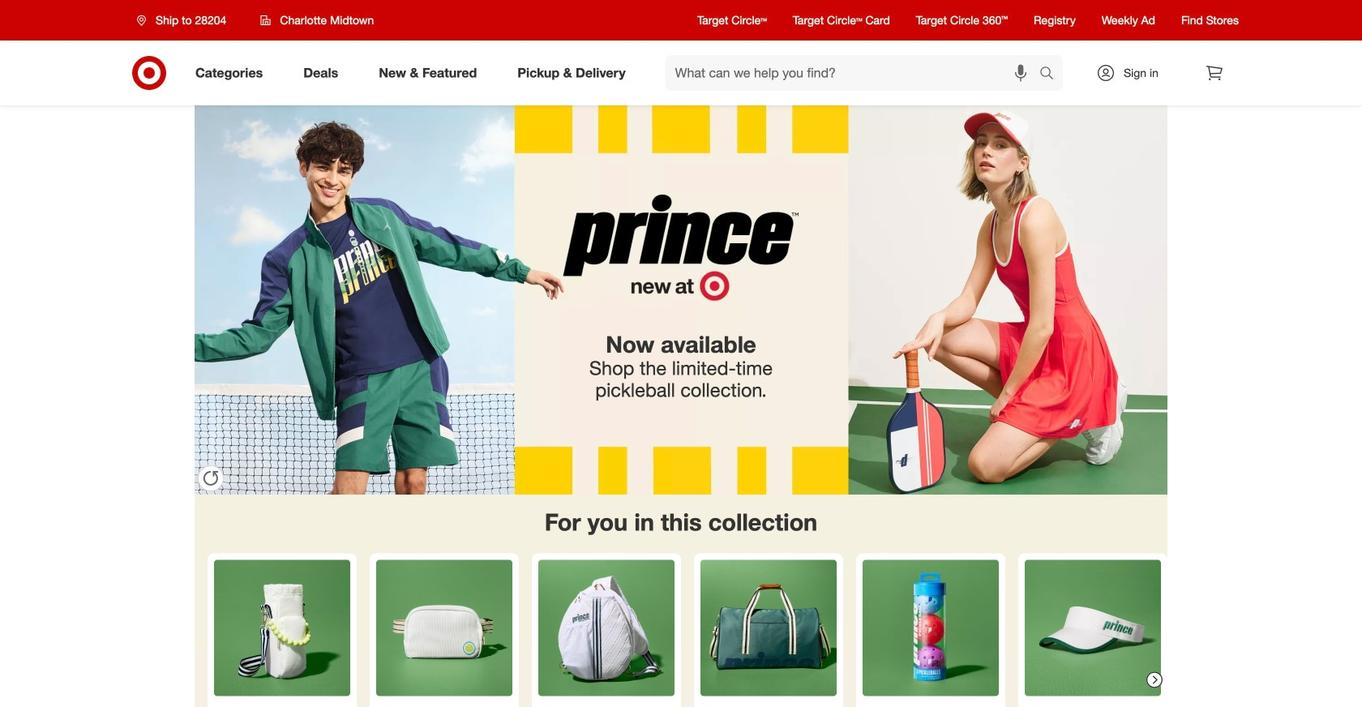 Task type: describe. For each thing, give the bounding box(es) containing it.
prince pickleball duffel sports equipment bag - green image
[[701, 560, 837, 696]]

carousel region
[[195, 495, 1168, 707]]

prince pickleball ball red/blue/purple - 3pk image
[[863, 560, 999, 696]]



Task type: vqa. For each thing, say whether or not it's contained in the screenshot.
Prince Pickleball Duffel Sports Equipment Bag - Green image
yes



Task type: locate. For each thing, give the bounding box(es) containing it.
prince pickleball sling bag - white image
[[539, 560, 675, 696]]

prince pickleball visor hat - cream image
[[1025, 560, 1162, 696]]

prince pickleball belt bag -cream image
[[376, 560, 513, 696]]

What can we help you find? suggestions appear below search field
[[666, 55, 1044, 91]]

prince new at target image
[[195, 105, 1168, 495]]

prince pickleball water bottle sling - cream image
[[214, 560, 350, 696]]



